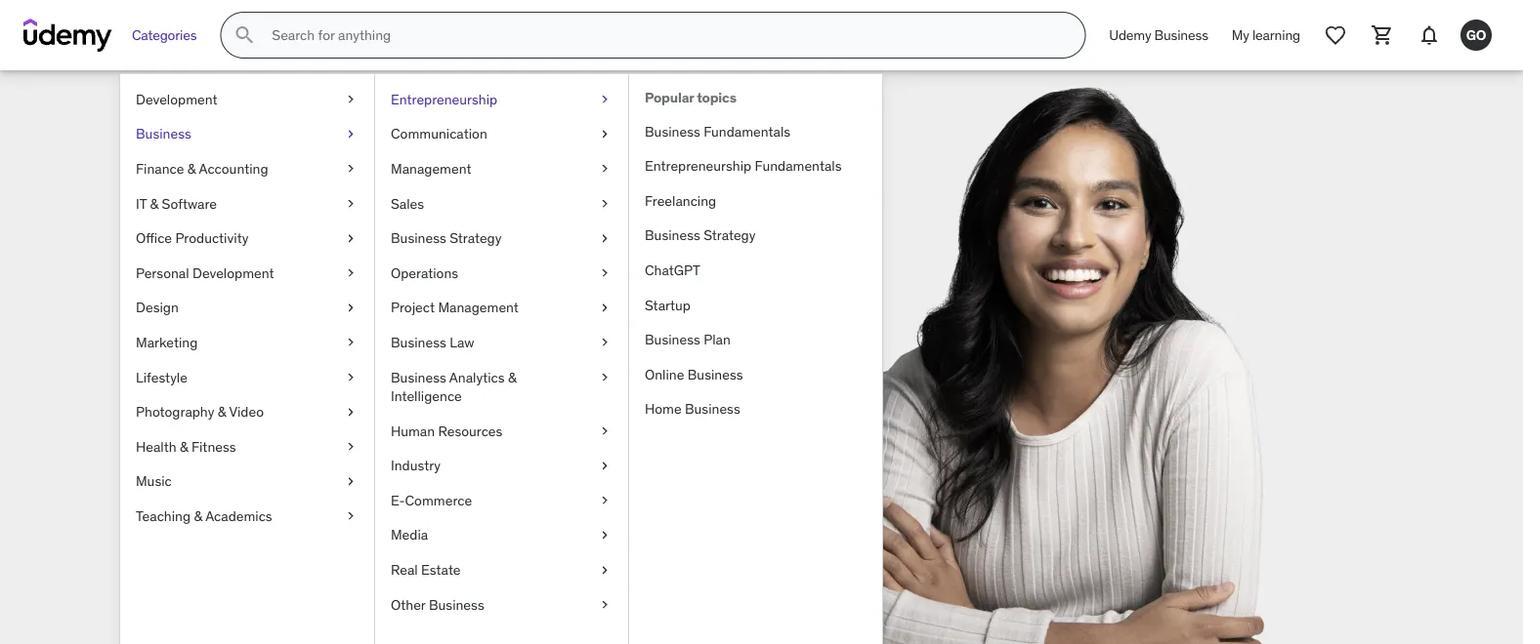 Task type: locate. For each thing, give the bounding box(es) containing it.
xsmall image inside development link
[[343, 90, 359, 109]]

business inside business plan link
[[645, 331, 700, 349]]

xsmall image inside business law 'link'
[[597, 333, 613, 352]]

xsmall image for office productivity
[[343, 229, 359, 248]]

chatgpt link
[[629, 253, 882, 288]]

entrepreneurship inside entrepreneurship "link"
[[391, 90, 497, 108]]

fundamentals up entrepreneurship fundamentals
[[704, 122, 790, 140]]

1 horizontal spatial strategy
[[704, 227, 756, 244]]

business down startup
[[645, 331, 700, 349]]

xsmall image inside management link
[[597, 159, 613, 179]]

development down 'categories' dropdown button
[[136, 90, 217, 108]]

& right health
[[180, 438, 188, 456]]

development
[[136, 90, 217, 108], [192, 264, 274, 282]]

xsmall image for finance & accounting
[[343, 159, 359, 179]]

teaching & academics
[[136, 508, 272, 525]]

business
[[1154, 26, 1208, 44], [645, 122, 700, 140], [136, 125, 191, 143], [645, 227, 700, 244], [391, 229, 446, 247], [645, 331, 700, 349], [391, 334, 446, 351], [687, 366, 743, 383], [391, 369, 446, 386], [685, 401, 740, 418], [429, 596, 484, 614]]

home
[[645, 401, 682, 418]]

xsmall image for health & fitness
[[343, 438, 359, 457]]

law
[[450, 334, 474, 351]]

management
[[391, 160, 471, 177], [438, 299, 519, 317]]

it & software
[[136, 195, 217, 212]]

entrepreneurship up freelancing
[[645, 157, 751, 175]]

topics
[[697, 89, 736, 106]]

project management
[[391, 299, 519, 317]]

office productivity link
[[120, 221, 374, 256]]

xsmall image inside communication link
[[597, 125, 613, 144]]

strategy down sales link
[[450, 229, 502, 247]]

1 vertical spatial management
[[438, 299, 519, 317]]

management up law
[[438, 299, 519, 317]]

online
[[645, 366, 684, 383]]

and
[[352, 365, 383, 388]]

xsmall image inside finance & accounting link
[[343, 159, 359, 179]]

business strategy link down entrepreneurship fundamentals link
[[629, 218, 882, 253]]

& right it
[[150, 195, 158, 212]]

photography
[[136, 403, 214, 421]]

get
[[285, 445, 311, 465]]

teaching
[[136, 508, 191, 525]]

xsmall image inside music link
[[343, 472, 359, 492]]

&
[[187, 160, 196, 177], [150, 195, 158, 212], [508, 369, 516, 386], [218, 403, 226, 421], [180, 438, 188, 456], [194, 508, 202, 525]]

xsmall image inside office productivity link
[[343, 229, 359, 248]]

xsmall image inside photography & video link
[[343, 403, 359, 422]]

business strategy down freelancing
[[645, 227, 756, 244]]

xsmall image inside "operations" link
[[597, 264, 613, 283]]

& for software
[[150, 195, 158, 212]]

xsmall image inside business analytics & intelligence link
[[597, 368, 613, 387]]

e-commerce link
[[375, 484, 628, 518]]

xsmall image inside other business link
[[597, 596, 613, 615]]

freelancing
[[645, 192, 716, 210]]

xsmall image inside human resources link
[[597, 422, 613, 441]]

personal development link
[[120, 256, 374, 291]]

xsmall image inside real estate link
[[597, 561, 613, 580]]

music
[[136, 473, 172, 490]]

finance & accounting link
[[120, 152, 374, 186]]

productivity
[[175, 229, 249, 247]]

business analytics & intelligence
[[391, 369, 516, 405]]

xsmall image
[[343, 90, 359, 109], [597, 90, 613, 109], [343, 125, 359, 144], [597, 125, 613, 144], [343, 159, 359, 179], [597, 159, 613, 179], [343, 194, 359, 213], [343, 229, 359, 248], [597, 229, 613, 248], [343, 264, 359, 283], [597, 264, 613, 283], [597, 299, 613, 318], [597, 333, 613, 352], [343, 403, 359, 422], [597, 422, 613, 441], [343, 438, 359, 457], [597, 457, 613, 476], [597, 492, 613, 511], [597, 596, 613, 615]]

teach
[[313, 244, 440, 305]]

xsmall image for development
[[343, 90, 359, 109]]

xsmall image inside e-commerce "link"
[[597, 492, 613, 511]]

xsmall image inside 'it & software' link
[[343, 194, 359, 213]]

udemy business
[[1109, 26, 1208, 44]]

marketing
[[136, 334, 198, 351]]

1 horizontal spatial entrepreneurship
[[645, 157, 751, 175]]

fundamentals down business fundamentals link
[[755, 157, 842, 175]]

business down popular
[[645, 122, 700, 140]]

freelancing link
[[629, 184, 882, 218]]

xsmall image for media
[[597, 526, 613, 545]]

1 vertical spatial entrepreneurship
[[645, 157, 751, 175]]

categories
[[132, 26, 197, 44]]

business down estate
[[429, 596, 484, 614]]

xsmall image for business
[[343, 125, 359, 144]]

industry
[[391, 457, 440, 475]]

business down the plan at the left of page
[[687, 366, 743, 383]]

sales link
[[375, 186, 628, 221]]

strategy down "freelancing" link
[[704, 227, 756, 244]]

xsmall image inside sales link
[[597, 194, 613, 213]]

xsmall image inside lifestyle link
[[343, 368, 359, 387]]

communication link
[[375, 117, 628, 152]]

estate
[[421, 562, 461, 579]]

xsmall image inside business link
[[343, 125, 359, 144]]

music link
[[120, 465, 374, 499]]

business analytics & intelligence link
[[375, 360, 628, 414]]

xsmall image for business analytics & intelligence
[[597, 368, 613, 387]]

xsmall image inside entrepreneurship "link"
[[597, 90, 613, 109]]

online business link
[[629, 358, 882, 392]]

xsmall image for communication
[[597, 125, 613, 144]]

& right "analytics"
[[508, 369, 516, 386]]

other business
[[391, 596, 484, 614]]

development down office productivity link
[[192, 264, 274, 282]]

business law
[[391, 334, 474, 351]]

xsmall image for teaching & academics
[[343, 507, 359, 526]]

own
[[352, 391, 386, 414]]

entrepreneurship inside entrepreneurship fundamentals link
[[645, 157, 751, 175]]

xsmall image for design
[[343, 299, 359, 318]]

commerce
[[405, 492, 472, 510]]

xsmall image for sales
[[597, 194, 613, 213]]

& left video
[[218, 403, 226, 421]]

business up "change"
[[391, 334, 446, 351]]

startup
[[645, 296, 691, 314]]

it
[[136, 195, 147, 212]]

xsmall image for operations
[[597, 264, 613, 283]]

my learning link
[[1220, 12, 1312, 59]]

business inside udemy business link
[[1154, 26, 1208, 44]]

xsmall image for personal development
[[343, 264, 359, 283]]

entrepreneurship fundamentals link
[[629, 149, 882, 184]]

& for accounting
[[187, 160, 196, 177]]

xsmall image inside marketing link
[[343, 333, 359, 352]]

intelligence
[[391, 388, 462, 405]]

0 horizontal spatial business strategy
[[391, 229, 502, 247]]

udemy business link
[[1097, 12, 1220, 59]]

business plan
[[645, 331, 731, 349]]

xsmall image inside media link
[[597, 526, 613, 545]]

change
[[387, 365, 449, 388]]

0 vertical spatial entrepreneurship
[[391, 90, 497, 108]]

entrepreneurship up communication at left top
[[391, 90, 497, 108]]

your
[[312, 391, 347, 414]]

xsmall image inside health & fitness link
[[343, 438, 359, 457]]

business inside 'home business' link
[[685, 401, 740, 418]]

accounting
[[199, 160, 268, 177]]

fundamentals
[[704, 122, 790, 140], [755, 157, 842, 175]]

1 vertical spatial fundamentals
[[755, 157, 842, 175]]

xsmall image for business law
[[597, 333, 613, 352]]

business strategy up operations
[[391, 229, 502, 247]]

xsmall image
[[597, 194, 613, 213], [343, 299, 359, 318], [343, 333, 359, 352], [343, 368, 359, 387], [597, 368, 613, 387], [343, 472, 359, 492], [343, 507, 359, 526], [597, 526, 613, 545], [597, 561, 613, 580]]

xsmall image inside industry 'link'
[[597, 457, 613, 476]]

business up intelligence
[[391, 369, 446, 386]]

0 horizontal spatial business strategy link
[[375, 221, 628, 256]]

xsmall image for real estate
[[597, 561, 613, 580]]

it & software link
[[120, 186, 374, 221]]

business inside business link
[[136, 125, 191, 143]]

health & fitness link
[[120, 430, 374, 465]]

go
[[1466, 26, 1486, 44]]

entrepreneurship element
[[628, 74, 882, 645]]

xsmall image for e-commerce
[[597, 492, 613, 511]]

operations
[[391, 264, 458, 282]]

personal
[[136, 264, 189, 282]]

wishlist image
[[1324, 23, 1347, 47]]

business down the "online business"
[[685, 401, 740, 418]]

xsmall image inside project management link
[[597, 299, 613, 318]]

& right teaching
[[194, 508, 202, 525]]

us
[[282, 298, 335, 359]]

business strategy link down management link
[[375, 221, 628, 256]]

business inside business fundamentals link
[[645, 122, 700, 140]]

management link
[[375, 152, 628, 186]]

entrepreneurship for entrepreneurship fundamentals
[[645, 157, 751, 175]]

1 horizontal spatial business strategy
[[645, 227, 756, 244]]

started
[[314, 445, 367, 465]]

business up finance
[[136, 125, 191, 143]]

xsmall image inside personal development link
[[343, 264, 359, 283]]

0 vertical spatial fundamentals
[[704, 122, 790, 140]]

shopping cart with 0 items image
[[1371, 23, 1394, 47]]

0 horizontal spatial entrepreneurship
[[391, 90, 497, 108]]

submit search image
[[233, 23, 256, 47]]

teaching & academics link
[[120, 499, 374, 534]]

lifestyle link
[[120, 360, 374, 395]]

business right udemy
[[1154, 26, 1208, 44]]

go link
[[1453, 12, 1500, 59]]

strategy
[[704, 227, 756, 244], [450, 229, 502, 247]]

strategy inside entrepreneurship element
[[704, 227, 756, 244]]

business plan link
[[629, 323, 882, 358]]

xsmall image inside the teaching & academics link
[[343, 507, 359, 526]]

management down communication at left top
[[391, 160, 471, 177]]

lives
[[169, 391, 207, 414]]

fitness
[[191, 438, 236, 456]]

& right finance
[[187, 160, 196, 177]]

xsmall image inside design link
[[343, 299, 359, 318]]

business inside business analytics & intelligence
[[391, 369, 446, 386]]



Task type: describe. For each thing, give the bounding box(es) containing it.
business inside online business link
[[687, 366, 743, 383]]

office
[[136, 229, 172, 247]]

0 horizontal spatial strategy
[[450, 229, 502, 247]]

real estate
[[391, 562, 461, 579]]

get started link
[[169, 432, 482, 478]]

communication
[[391, 125, 487, 143]]

xsmall image for entrepreneurship
[[597, 90, 613, 109]]

come
[[169, 244, 304, 305]]

design
[[136, 299, 179, 317]]

xsmall image for other business
[[597, 596, 613, 615]]

development link
[[120, 82, 374, 117]]

notifications image
[[1418, 23, 1441, 47]]

become
[[169, 365, 238, 388]]

software
[[162, 195, 217, 212]]

xsmall image for music
[[343, 472, 359, 492]]

udemy image
[[23, 19, 112, 52]]

business fundamentals link
[[629, 114, 882, 149]]

e-commerce
[[391, 492, 472, 510]]

human
[[391, 422, 435, 440]]

categories button
[[120, 12, 208, 59]]

xsmall image for business strategy
[[597, 229, 613, 248]]

home business link
[[629, 392, 882, 427]]

startup link
[[629, 288, 882, 323]]

instructor
[[268, 365, 348, 388]]

—
[[211, 391, 227, 414]]

popular
[[645, 89, 694, 106]]

0 vertical spatial management
[[391, 160, 471, 177]]

& for video
[[218, 403, 226, 421]]

entrepreneurship fundamentals
[[645, 157, 842, 175]]

project management link
[[375, 291, 628, 325]]

analytics
[[449, 369, 505, 386]]

lifestyle
[[136, 369, 187, 386]]

fundamentals for entrepreneurship fundamentals
[[755, 157, 842, 175]]

other business link
[[375, 588, 628, 623]]

sales
[[391, 195, 424, 212]]

business inside business law 'link'
[[391, 334, 446, 351]]

media link
[[375, 518, 628, 553]]

operations link
[[375, 256, 628, 291]]

human resources
[[391, 422, 502, 440]]

chatgpt
[[645, 261, 700, 279]]

& for fitness
[[180, 438, 188, 456]]

my
[[1232, 26, 1249, 44]]

resources
[[438, 422, 502, 440]]

other
[[391, 596, 425, 614]]

& for academics
[[194, 508, 202, 525]]

xsmall image for marketing
[[343, 333, 359, 352]]

learning
[[1252, 26, 1300, 44]]

xsmall image for lifestyle
[[343, 368, 359, 387]]

health
[[136, 438, 176, 456]]

xsmall image for management
[[597, 159, 613, 179]]

media
[[391, 527, 428, 544]]

design link
[[120, 291, 374, 325]]

business link
[[120, 117, 374, 152]]

udemy
[[1109, 26, 1151, 44]]

popular topics
[[645, 89, 736, 106]]

with
[[169, 298, 273, 359]]

Search for anything text field
[[268, 19, 1061, 52]]

entrepreneurship link
[[375, 82, 628, 117]]

online business
[[645, 366, 743, 383]]

business law link
[[375, 325, 628, 360]]

photography & video link
[[120, 395, 374, 430]]

come teach with us become an instructor and change lives — including your own
[[169, 244, 449, 414]]

human resources link
[[375, 414, 628, 449]]

0 vertical spatial development
[[136, 90, 217, 108]]

industry link
[[375, 449, 628, 484]]

entrepreneurship for entrepreneurship
[[391, 90, 497, 108]]

business strategy inside entrepreneurship element
[[645, 227, 756, 244]]

1 horizontal spatial business strategy link
[[629, 218, 882, 253]]

1 vertical spatial development
[[192, 264, 274, 282]]

xsmall image for photography & video
[[343, 403, 359, 422]]

including
[[231, 391, 307, 414]]

academics
[[205, 508, 272, 525]]

business inside other business link
[[429, 596, 484, 614]]

health & fitness
[[136, 438, 236, 456]]

personal development
[[136, 264, 274, 282]]

xsmall image for project management
[[597, 299, 613, 318]]

finance
[[136, 160, 184, 177]]

business up chatgpt
[[645, 227, 700, 244]]

video
[[229, 403, 264, 421]]

business up operations
[[391, 229, 446, 247]]

e-
[[391, 492, 405, 510]]

xsmall image for human resources
[[597, 422, 613, 441]]

xsmall image for industry
[[597, 457, 613, 476]]

photography & video
[[136, 403, 264, 421]]

get started
[[285, 445, 367, 465]]

xsmall image for it & software
[[343, 194, 359, 213]]

marketing link
[[120, 325, 374, 360]]

real estate link
[[375, 553, 628, 588]]

& inside business analytics & intelligence
[[508, 369, 516, 386]]

fundamentals for business fundamentals
[[704, 122, 790, 140]]



Task type: vqa. For each thing, say whether or not it's contained in the screenshot.
Teach on Udemy at top right
no



